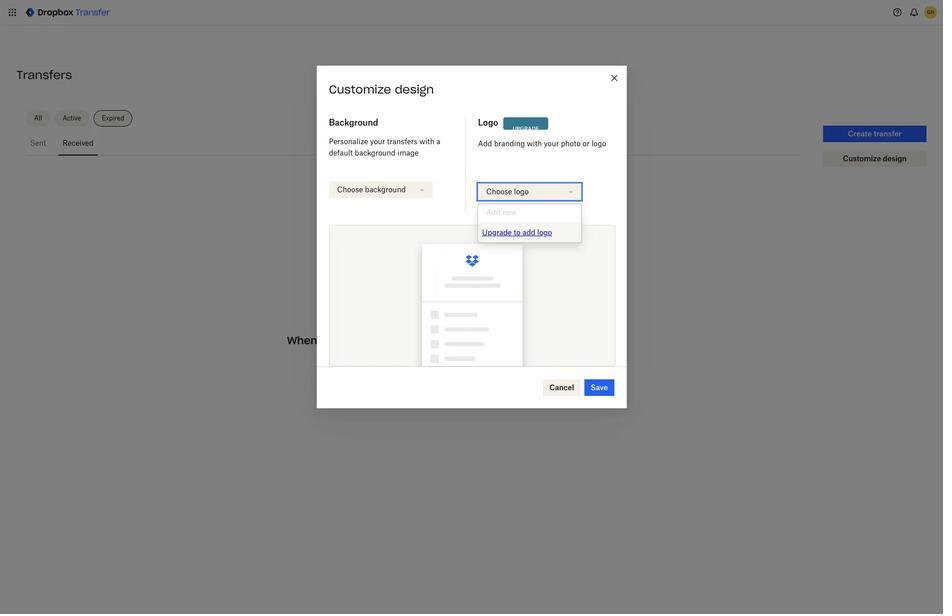 Task type: describe. For each thing, give the bounding box(es) containing it.
image
[[398, 148, 419, 157]]

logo inside dropdown button
[[514, 187, 529, 196]]

appear
[[475, 334, 513, 347]]

default
[[329, 148, 353, 157]]

all button
[[26, 110, 50, 127]]

upgrade inside logo upgrade
[[513, 126, 539, 132]]

add
[[523, 228, 536, 237]]

upgrade to add logo link
[[482, 228, 552, 237]]

file transfers settings modal dialog
[[317, 66, 627, 408]]

a inside personalize your transfers with a default background image
[[437, 137, 441, 146]]

background inside personalize your transfers with a default background image
[[355, 148, 396, 157]]

transfers for expire,
[[364, 361, 394, 370]]

1 horizontal spatial with
[[527, 139, 542, 148]]

here
[[516, 334, 541, 347]]

receive
[[343, 334, 383, 347]]

2 horizontal spatial your
[[544, 139, 559, 148]]

them
[[465, 361, 482, 370]]

once
[[327, 361, 345, 370]]

logo upgrade
[[478, 117, 539, 132]]

save
[[591, 383, 608, 392]]

choose background button
[[328, 180, 434, 199]]

background
[[329, 117, 378, 128]]

branding
[[494, 139, 525, 148]]

once your transfers expire, you can find them here.
[[327, 361, 501, 370]]

will
[[454, 334, 472, 347]]

sent
[[30, 139, 46, 147]]

active button
[[54, 110, 89, 127]]

sent tab
[[26, 131, 50, 156]]

choose logo
[[487, 187, 529, 196]]

with inside personalize your transfers with a default background image
[[420, 137, 435, 146]]

choose background
[[337, 185, 406, 194]]

cancel
[[550, 383, 574, 392]]

tab list containing sent
[[26, 131, 802, 156]]

choose logo button
[[477, 182, 583, 202]]

transfer,
[[396, 334, 441, 347]]

add for add branding with your photo or logo
[[478, 139, 492, 148]]



Task type: vqa. For each thing, say whether or not it's contained in the screenshot.
file transfers settings modal dialog
yes



Task type: locate. For each thing, give the bounding box(es) containing it.
1 vertical spatial add
[[487, 208, 501, 217]]

when
[[287, 334, 317, 347]]

2 horizontal spatial logo
[[592, 139, 607, 148]]

transfers inside personalize your transfers with a default background image
[[387, 137, 418, 146]]

it
[[444, 334, 451, 347]]

your inside personalize your transfers with a default background image
[[370, 137, 385, 146]]

personalize your transfers with a default background image
[[329, 137, 441, 157]]

all
[[34, 114, 42, 122]]

your right once on the left of the page
[[347, 361, 362, 370]]

with
[[420, 137, 435, 146], [527, 139, 542, 148]]

transfers up image
[[387, 137, 418, 146]]

personalize
[[329, 137, 368, 146]]

1 vertical spatial transfers
[[364, 361, 394, 370]]

logo right or
[[592, 139, 607, 148]]

add new
[[487, 208, 517, 217]]

transfers
[[17, 68, 72, 82]]

upgrade button
[[504, 117, 549, 137]]

0 vertical spatial add
[[478, 139, 492, 148]]

1 vertical spatial upgrade
[[482, 228, 512, 237]]

add left the new
[[487, 208, 501, 217]]

your right personalize
[[370, 137, 385, 146]]

you left can
[[421, 361, 433, 370]]

1 horizontal spatial upgrade
[[513, 126, 539, 132]]

tab list
[[26, 131, 802, 156]]

transfers for with
[[387, 137, 418, 146]]

received
[[63, 139, 94, 147]]

expired button
[[94, 110, 133, 127]]

or
[[583, 139, 590, 148]]

upgrade
[[513, 126, 539, 132], [482, 228, 512, 237]]

save button
[[585, 379, 615, 396]]

0 vertical spatial logo
[[592, 139, 607, 148]]

logo up the new
[[514, 187, 529, 196]]

background down personalize
[[355, 148, 396, 157]]

menu
[[478, 204, 582, 242]]

photo
[[561, 139, 581, 148]]

to
[[514, 228, 521, 237]]

background down personalize your transfers with a default background image
[[365, 185, 406, 194]]

upgrade up 'add branding with your photo or logo' on the right of the page
[[513, 126, 539, 132]]

0 horizontal spatial upgrade
[[482, 228, 512, 237]]

1 vertical spatial logo
[[514, 187, 529, 196]]

add for add new
[[487, 208, 501, 217]]

design
[[395, 82, 434, 97]]

add branding with your photo or logo
[[478, 139, 607, 148]]

upgrade to add logo
[[482, 228, 552, 237]]

new
[[503, 208, 517, 217]]

you
[[321, 334, 340, 347], [421, 361, 433, 370]]

1 vertical spatial a
[[386, 334, 393, 347]]

received tab
[[59, 131, 98, 156]]

a
[[437, 137, 441, 146], [386, 334, 393, 347]]

0 horizontal spatial choose
[[337, 185, 363, 194]]

customize
[[329, 82, 391, 97]]

logo
[[478, 117, 499, 128]]

logo
[[592, 139, 607, 148], [514, 187, 529, 196], [538, 228, 552, 237]]

your
[[370, 137, 385, 146], [544, 139, 559, 148], [347, 361, 362, 370]]

here.
[[484, 361, 501, 370]]

logo inside "menu"
[[538, 228, 552, 237]]

1 vertical spatial background
[[365, 185, 406, 194]]

choose
[[337, 185, 363, 194], [487, 187, 512, 196]]

your left photo
[[544, 139, 559, 148]]

0 vertical spatial a
[[437, 137, 441, 146]]

1 vertical spatial you
[[421, 361, 433, 370]]

choose up add new
[[487, 187, 512, 196]]

1 horizontal spatial choose
[[487, 187, 512, 196]]

choose for choose background
[[337, 185, 363, 194]]

0 vertical spatial you
[[321, 334, 340, 347]]

0 horizontal spatial your
[[347, 361, 362, 370]]

when you receive a transfer, it will appear here
[[287, 334, 541, 347]]

0 vertical spatial transfers
[[387, 137, 418, 146]]

add down logo
[[478, 139, 492, 148]]

0 horizontal spatial logo
[[514, 187, 529, 196]]

2 vertical spatial logo
[[538, 228, 552, 237]]

0 vertical spatial upgrade
[[513, 126, 539, 132]]

your for once your transfers expire, you can find them here.
[[347, 361, 362, 370]]

menu containing add new
[[478, 204, 582, 242]]

menu inside file transfers settings modal dialog
[[478, 204, 582, 242]]

cancel button
[[544, 379, 581, 396]]

background
[[355, 148, 396, 157], [365, 185, 406, 194]]

0 vertical spatial background
[[355, 148, 396, 157]]

your for personalize your transfers with a default background image
[[370, 137, 385, 146]]

logo right "add"
[[538, 228, 552, 237]]

choose for choose logo
[[487, 187, 512, 196]]

can
[[435, 361, 447, 370]]

0 horizontal spatial you
[[321, 334, 340, 347]]

1 horizontal spatial a
[[437, 137, 441, 146]]

1 horizontal spatial logo
[[538, 228, 552, 237]]

0 horizontal spatial with
[[420, 137, 435, 146]]

add
[[478, 139, 492, 148], [487, 208, 501, 217]]

choose inside choose background popup button
[[337, 185, 363, 194]]

1 horizontal spatial your
[[370, 137, 385, 146]]

choose down default
[[337, 185, 363, 194]]

you up once on the left of the page
[[321, 334, 340, 347]]

1 horizontal spatial you
[[421, 361, 433, 370]]

active
[[63, 114, 81, 122]]

choose inside choose logo dropdown button
[[487, 187, 512, 196]]

upgrade left to
[[482, 228, 512, 237]]

transfers left expire,
[[364, 361, 394, 370]]

transfers
[[387, 137, 418, 146], [364, 361, 394, 370]]

customize design
[[329, 82, 434, 97]]

0 horizontal spatial a
[[386, 334, 393, 347]]

find
[[449, 361, 463, 370]]

expired
[[102, 114, 124, 122]]

expire,
[[396, 361, 419, 370]]

background inside popup button
[[365, 185, 406, 194]]



